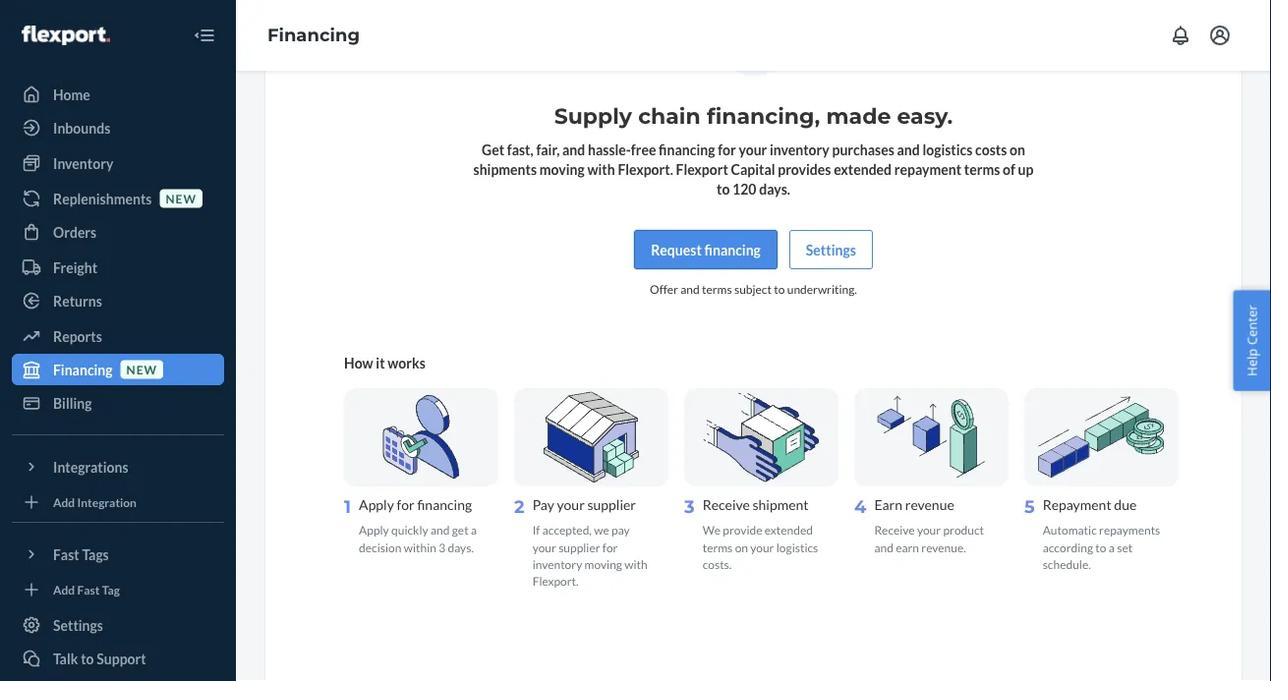 Task type: describe. For each thing, give the bounding box(es) containing it.
flexport logo image
[[22, 26, 110, 45]]

we
[[703, 524, 721, 538]]

home link
[[12, 79, 224, 110]]

open notifications image
[[1170, 24, 1193, 47]]

pay your supplier
[[533, 497, 636, 514]]

shipments
[[474, 161, 537, 178]]

revenue.
[[922, 541, 967, 555]]

product
[[944, 524, 985, 538]]

accepted,
[[543, 524, 592, 538]]

request financing
[[651, 242, 761, 259]]

on inside get fast, fair, and hassle-free financing for your inventory purchases and logistics costs on shipments moving with flexport. flexport capital provides extended repayment terms of up to 120 days.
[[1010, 142, 1026, 158]]

supplier inside if accepted, we pay your supplier for inventory moving with flexport.
[[559, 541, 601, 555]]

earn
[[896, 541, 920, 555]]

flexport. inside get fast, fair, and hassle-free financing for your inventory purchases and logistics costs on shipments moving with flexport. flexport capital provides extended repayment terms of up to 120 days.
[[618, 161, 674, 178]]

it
[[376, 355, 385, 372]]

add fast tag
[[53, 583, 120, 597]]

we provide extended terms on your logistics costs.
[[703, 524, 819, 572]]

repayment
[[1043, 497, 1112, 514]]

if accepted, we pay your supplier for inventory moving with flexport.
[[533, 524, 648, 589]]

inventory inside get fast, fair, and hassle-free financing for your inventory purchases and logistics costs on shipments moving with flexport. flexport capital provides extended repayment terms of up to 120 days.
[[770, 142, 830, 158]]

settings button
[[790, 231, 873, 270]]

freight
[[53, 259, 97, 276]]

fair,
[[536, 142, 560, 158]]

reports
[[53, 328, 102, 345]]

costs.
[[703, 558, 732, 572]]

request financing button
[[635, 231, 778, 270]]

to inside "automatic repayments according to a set schedule."
[[1096, 541, 1107, 555]]

get
[[482, 142, 505, 158]]

inventory link
[[12, 148, 224, 179]]

returns
[[53, 293, 102, 309]]

to inside get fast, fair, and hassle-free financing for your inventory purchases and logistics costs on shipments moving with flexport. flexport capital provides extended repayment terms of up to 120 days.
[[717, 181, 730, 198]]

flexport
[[676, 161, 729, 178]]

1 vertical spatial financing
[[53, 361, 113, 378]]

returns link
[[12, 285, 224, 317]]

support
[[97, 651, 146, 667]]

orders
[[53, 224, 97, 240]]

extended inside get fast, fair, and hassle-free financing for your inventory purchases and logistics costs on shipments moving with flexport. flexport capital provides extended repayment terms of up to 120 days.
[[834, 161, 892, 178]]

costs
[[976, 142, 1008, 158]]

days. inside apply quickly and get a decision within 3 days.
[[448, 541, 474, 555]]

for inside get fast, fair, and hassle-free financing for your inventory purchases and logistics costs on shipments moving with flexport. flexport capital provides extended repayment terms of up to 120 days.
[[718, 142, 736, 158]]

revenue
[[906, 497, 955, 514]]

logistics inside the we provide extended terms on your logistics costs.
[[777, 541, 819, 555]]

120
[[733, 181, 757, 198]]

billing link
[[12, 388, 224, 419]]

capital
[[731, 161, 776, 178]]

made
[[827, 103, 892, 130]]

center
[[1244, 305, 1261, 345]]

inventory inside if accepted, we pay your supplier for inventory moving with flexport.
[[533, 558, 583, 572]]

0 vertical spatial financing
[[268, 24, 360, 46]]

your inside if accepted, we pay your supplier for inventory moving with flexport.
[[533, 541, 557, 555]]

new for replenishments
[[166, 191, 197, 206]]

according
[[1043, 541, 1094, 555]]

add for add integration
[[53, 495, 75, 509]]

pay
[[612, 524, 630, 538]]

we
[[594, 524, 610, 538]]

with inside get fast, fair, and hassle-free financing for your inventory purchases and logistics costs on shipments moving with flexport. flexport capital provides extended repayment terms of up to 120 days.
[[588, 161, 615, 178]]

apply for financing
[[359, 497, 472, 514]]

home
[[53, 86, 90, 103]]

with inside if accepted, we pay your supplier for inventory moving with flexport.
[[625, 558, 648, 572]]

how
[[344, 355, 373, 372]]

your inside the we provide extended terms on your logistics costs.
[[751, 541, 775, 555]]

help center
[[1244, 305, 1261, 377]]

repayments
[[1100, 524, 1161, 538]]

integrations
[[53, 459, 128, 476]]

terms inside get fast, fair, and hassle-free financing for your inventory purchases and logistics costs on shipments moving with flexport. flexport capital provides extended repayment terms of up to 120 days.
[[965, 161, 1001, 178]]

earn
[[875, 497, 903, 514]]

add integration link
[[12, 491, 224, 514]]

inbounds link
[[12, 112, 224, 144]]

days. inside get fast, fair, and hassle-free financing for your inventory purchases and logistics costs on shipments moving with flexport. flexport capital provides extended repayment terms of up to 120 days.
[[760, 181, 791, 198]]

automatic repayments according to a set schedule.
[[1043, 524, 1161, 572]]

and inside apply quickly and get a decision within 3 days.
[[431, 524, 450, 538]]

talk to support
[[53, 651, 146, 667]]

fast tags
[[53, 546, 109, 563]]

provides
[[778, 161, 832, 178]]

inventory
[[53, 155, 113, 172]]

and inside receive your product and earn revenue.
[[875, 541, 894, 555]]

free
[[631, 142, 656, 158]]

pay
[[533, 497, 555, 514]]

receive for receive shipment
[[703, 497, 750, 514]]

tag
[[102, 583, 120, 597]]

your inside receive your product and earn revenue.
[[918, 524, 941, 538]]

fast inside dropdown button
[[53, 546, 79, 563]]

4
[[855, 497, 867, 519]]

get fast, fair, and hassle-free financing for your inventory purchases and logistics costs on shipments moving with flexport. flexport capital provides extended repayment terms of up to 120 days.
[[474, 142, 1034, 198]]

easy.
[[898, 103, 954, 130]]

how it works
[[344, 355, 426, 372]]

1 vertical spatial for
[[397, 497, 415, 514]]

set
[[1118, 541, 1133, 555]]

2
[[514, 497, 525, 519]]

new for financing
[[126, 362, 157, 377]]

help
[[1244, 349, 1261, 377]]

financing,
[[707, 103, 821, 130]]

receive your product and earn revenue.
[[875, 524, 985, 555]]

and up repayment
[[898, 142, 920, 158]]

subject
[[735, 283, 772, 297]]

1
[[344, 497, 351, 519]]

hassle-
[[588, 142, 631, 158]]

apply for apply quickly and get a decision within 3 days.
[[359, 524, 389, 538]]

3 inside apply quickly and get a decision within 3 days.
[[439, 541, 446, 555]]

if
[[533, 524, 540, 538]]

0 vertical spatial supplier
[[588, 497, 636, 514]]

purchases
[[833, 142, 895, 158]]

automatic
[[1043, 524, 1097, 538]]

billing
[[53, 395, 92, 412]]

repayment due
[[1043, 497, 1137, 514]]

offer
[[650, 283, 679, 297]]

decision
[[359, 541, 402, 555]]



Task type: vqa. For each thing, say whether or not it's contained in the screenshot.
the topmost Orders "LINK"
no



Task type: locate. For each thing, give the bounding box(es) containing it.
2 horizontal spatial for
[[718, 142, 736, 158]]

0 horizontal spatial new
[[126, 362, 157, 377]]

moving down fair,
[[540, 161, 585, 178]]

1 horizontal spatial financing
[[268, 24, 360, 46]]

terms down costs
[[965, 161, 1001, 178]]

for down the we
[[603, 541, 618, 555]]

0 vertical spatial moving
[[540, 161, 585, 178]]

receive
[[703, 497, 750, 514], [875, 524, 915, 538]]

settings inside settings button
[[806, 242, 857, 259]]

for inside if accepted, we pay your supplier for inventory moving with flexport.
[[603, 541, 618, 555]]

0 horizontal spatial receive
[[703, 497, 750, 514]]

0 horizontal spatial extended
[[765, 524, 813, 538]]

0 vertical spatial extended
[[834, 161, 892, 178]]

1 vertical spatial 3
[[439, 541, 446, 555]]

1 horizontal spatial receive
[[875, 524, 915, 538]]

1 vertical spatial inventory
[[533, 558, 583, 572]]

1 vertical spatial receive
[[875, 524, 915, 538]]

3 right within
[[439, 541, 446, 555]]

your up capital on the top right
[[739, 142, 768, 158]]

to right subject
[[774, 283, 785, 297]]

1 horizontal spatial with
[[625, 558, 648, 572]]

1 horizontal spatial extended
[[834, 161, 892, 178]]

talk
[[53, 651, 78, 667]]

quickly
[[392, 524, 428, 538]]

extended down purchases
[[834, 161, 892, 178]]

freight link
[[12, 252, 224, 283]]

financing up the flexport
[[659, 142, 716, 158]]

a left set
[[1109, 541, 1115, 555]]

open account menu image
[[1209, 24, 1232, 47]]

due
[[1115, 497, 1137, 514]]

new down reports link
[[126, 362, 157, 377]]

1 vertical spatial with
[[625, 558, 648, 572]]

0 horizontal spatial for
[[397, 497, 415, 514]]

0 horizontal spatial on
[[735, 541, 749, 555]]

reports link
[[12, 321, 224, 352]]

1 vertical spatial a
[[1109, 541, 1115, 555]]

0 vertical spatial add
[[53, 495, 75, 509]]

with down pay
[[625, 558, 648, 572]]

close navigation image
[[193, 24, 216, 47]]

your
[[739, 142, 768, 158], [557, 497, 585, 514], [918, 524, 941, 538], [533, 541, 557, 555], [751, 541, 775, 555]]

1 vertical spatial moving
[[585, 558, 623, 572]]

0 vertical spatial flexport.
[[618, 161, 674, 178]]

supply
[[554, 103, 632, 130]]

apply quickly and get a decision within 3 days.
[[359, 524, 477, 555]]

0 vertical spatial new
[[166, 191, 197, 206]]

0 horizontal spatial flexport.
[[533, 575, 579, 589]]

apply
[[359, 497, 394, 514], [359, 524, 389, 538]]

2 vertical spatial for
[[603, 541, 618, 555]]

on up the up
[[1010, 142, 1026, 158]]

receive for receive your product and earn revenue.
[[875, 524, 915, 538]]

with down 'hassle-'
[[588, 161, 615, 178]]

your inside get fast, fair, and hassle-free financing for your inventory purchases and logistics costs on shipments moving with flexport. flexport capital provides extended repayment terms of up to 120 days.
[[739, 142, 768, 158]]

1 horizontal spatial a
[[1109, 541, 1115, 555]]

get
[[452, 524, 469, 538]]

new
[[166, 191, 197, 206], [126, 362, 157, 377]]

1 vertical spatial extended
[[765, 524, 813, 538]]

flexport.
[[618, 161, 674, 178], [533, 575, 579, 589]]

request
[[651, 242, 702, 259]]

moving inside if accepted, we pay your supplier for inventory moving with flexport.
[[585, 558, 623, 572]]

and right fair,
[[563, 142, 586, 158]]

1 horizontal spatial days.
[[760, 181, 791, 198]]

your down provide
[[751, 541, 775, 555]]

schedule.
[[1043, 558, 1092, 572]]

on down provide
[[735, 541, 749, 555]]

1 vertical spatial on
[[735, 541, 749, 555]]

orders link
[[12, 216, 224, 248]]

extended down shipment
[[765, 524, 813, 538]]

works
[[388, 355, 426, 372]]

1 vertical spatial logistics
[[777, 541, 819, 555]]

flexport. down accepted,
[[533, 575, 579, 589]]

logistics up repayment
[[923, 142, 973, 158]]

apply for apply for financing
[[359, 497, 394, 514]]

0 horizontal spatial logistics
[[777, 541, 819, 555]]

inventory
[[770, 142, 830, 158], [533, 558, 583, 572]]

terms
[[965, 161, 1001, 178], [702, 283, 732, 297], [703, 541, 733, 555]]

1 horizontal spatial on
[[1010, 142, 1026, 158]]

1 vertical spatial settings
[[53, 617, 103, 634]]

your up accepted,
[[557, 497, 585, 514]]

inventory down accepted,
[[533, 558, 583, 572]]

receive inside receive your product and earn revenue.
[[875, 524, 915, 538]]

earn revenue
[[875, 497, 955, 514]]

and
[[563, 142, 586, 158], [898, 142, 920, 158], [681, 283, 700, 297], [431, 524, 450, 538], [875, 541, 894, 555]]

within
[[404, 541, 437, 555]]

0 vertical spatial for
[[718, 142, 736, 158]]

logistics inside get fast, fair, and hassle-free financing for your inventory purchases and logistics costs on shipments moving with flexport. flexport capital provides extended repayment terms of up to 120 days.
[[923, 142, 973, 158]]

extended inside the we provide extended terms on your logistics costs.
[[765, 524, 813, 538]]

for up the flexport
[[718, 142, 736, 158]]

chain
[[639, 103, 701, 130]]

on inside the we provide extended terms on your logistics costs.
[[735, 541, 749, 555]]

1 vertical spatial terms
[[702, 283, 732, 297]]

1 apply from the top
[[359, 497, 394, 514]]

1 vertical spatial add
[[53, 583, 75, 597]]

financing up subject
[[705, 242, 761, 259]]

for up quickly
[[397, 497, 415, 514]]

0 vertical spatial inventory
[[770, 142, 830, 158]]

days. down get
[[448, 541, 474, 555]]

to left set
[[1096, 541, 1107, 555]]

2 add from the top
[[53, 583, 75, 597]]

talk to support button
[[12, 643, 224, 675]]

0 horizontal spatial days.
[[448, 541, 474, 555]]

flexport. inside if accepted, we pay your supplier for inventory moving with flexport.
[[533, 575, 579, 589]]

1 horizontal spatial 3
[[685, 497, 695, 519]]

1 vertical spatial days.
[[448, 541, 474, 555]]

terms inside the we provide extended terms on your logistics costs.
[[703, 541, 733, 555]]

1 vertical spatial financing
[[705, 242, 761, 259]]

1 horizontal spatial inventory
[[770, 142, 830, 158]]

1 horizontal spatial settings
[[806, 242, 857, 259]]

supply chain financing, made easy.
[[554, 103, 954, 130]]

fast left tag at the bottom of the page
[[77, 583, 100, 597]]

replenishments
[[53, 190, 152, 207]]

financing
[[268, 24, 360, 46], [53, 361, 113, 378]]

your up revenue.
[[918, 524, 941, 538]]

1 horizontal spatial new
[[166, 191, 197, 206]]

to right the talk at bottom left
[[81, 651, 94, 667]]

settings
[[806, 242, 857, 259], [53, 617, 103, 634]]

add fast tag link
[[12, 578, 224, 602]]

integrations button
[[12, 451, 224, 483]]

extended
[[834, 161, 892, 178], [765, 524, 813, 538]]

supplier down accepted,
[[559, 541, 601, 555]]

moving inside get fast, fair, and hassle-free financing for your inventory purchases and logistics costs on shipments moving with flexport. flexport capital provides extended repayment terms of up to 120 days.
[[540, 161, 585, 178]]

2 vertical spatial terms
[[703, 541, 733, 555]]

provide
[[723, 524, 763, 538]]

terms left subject
[[702, 283, 732, 297]]

a for 1
[[471, 524, 477, 538]]

0 vertical spatial a
[[471, 524, 477, 538]]

and right offer
[[681, 283, 700, 297]]

3 left receive shipment
[[685, 497, 695, 519]]

add down fast tags
[[53, 583, 75, 597]]

fast
[[53, 546, 79, 563], [77, 583, 100, 597]]

settings up the talk at bottom left
[[53, 617, 103, 634]]

settings link
[[12, 610, 224, 641]]

supplier
[[588, 497, 636, 514], [559, 541, 601, 555]]

receive shipment
[[703, 497, 809, 514]]

5
[[1025, 497, 1035, 519]]

0 vertical spatial with
[[588, 161, 615, 178]]

financing inside button
[[705, 242, 761, 259]]

add for add fast tag
[[53, 583, 75, 597]]

1 add from the top
[[53, 495, 75, 509]]

0 vertical spatial apply
[[359, 497, 394, 514]]

apply inside apply quickly and get a decision within 3 days.
[[359, 524, 389, 538]]

and left get
[[431, 524, 450, 538]]

terms up costs.
[[703, 541, 733, 555]]

to inside button
[[81, 651, 94, 667]]

underwriting.
[[788, 283, 858, 297]]

add
[[53, 495, 75, 509], [53, 583, 75, 597]]

add integration
[[53, 495, 137, 509]]

days. down capital on the top right
[[760, 181, 791, 198]]

1 horizontal spatial logistics
[[923, 142, 973, 158]]

2 apply from the top
[[359, 524, 389, 538]]

1 vertical spatial new
[[126, 362, 157, 377]]

0 vertical spatial 3
[[685, 497, 695, 519]]

a inside apply quickly and get a decision within 3 days.
[[471, 524, 477, 538]]

flexport. down free
[[618, 161, 674, 178]]

help center button
[[1234, 290, 1272, 391]]

3
[[685, 497, 695, 519], [439, 541, 446, 555]]

0 vertical spatial terms
[[965, 161, 1001, 178]]

0 vertical spatial days.
[[760, 181, 791, 198]]

0 horizontal spatial with
[[588, 161, 615, 178]]

0 vertical spatial financing
[[659, 142, 716, 158]]

a inside "automatic repayments according to a set schedule."
[[1109, 541, 1115, 555]]

a for 5
[[1109, 541, 1115, 555]]

0 vertical spatial receive
[[703, 497, 750, 514]]

inbounds
[[53, 120, 110, 136]]

your down the if
[[533, 541, 557, 555]]

apply right the 1
[[359, 497, 394, 514]]

moving down the we
[[585, 558, 623, 572]]

a
[[471, 524, 477, 538], [1109, 541, 1115, 555]]

repayment
[[895, 161, 962, 178]]

logistics down shipment
[[777, 541, 819, 555]]

0 horizontal spatial financing
[[53, 361, 113, 378]]

0 vertical spatial on
[[1010, 142, 1026, 158]]

0 horizontal spatial settings
[[53, 617, 103, 634]]

1 vertical spatial apply
[[359, 524, 389, 538]]

add left integration
[[53, 495, 75, 509]]

1 horizontal spatial flexport.
[[618, 161, 674, 178]]

1 vertical spatial fast
[[77, 583, 100, 597]]

up
[[1019, 161, 1034, 178]]

0 vertical spatial settings
[[806, 242, 857, 259]]

0 vertical spatial fast
[[53, 546, 79, 563]]

0 vertical spatial logistics
[[923, 142, 973, 158]]

supplier up pay
[[588, 497, 636, 514]]

of
[[1003, 161, 1016, 178]]

0 horizontal spatial 3
[[439, 541, 446, 555]]

days.
[[760, 181, 791, 198], [448, 541, 474, 555]]

and left earn
[[875, 541, 894, 555]]

1 vertical spatial supplier
[[559, 541, 601, 555]]

a right get
[[471, 524, 477, 538]]

2 vertical spatial financing
[[417, 497, 472, 514]]

to left "120" at the right top
[[717, 181, 730, 198]]

financing up get
[[417, 497, 472, 514]]

fast left tags
[[53, 546, 79, 563]]

new up orders link
[[166, 191, 197, 206]]

1 horizontal spatial for
[[603, 541, 618, 555]]

apply up decision
[[359, 524, 389, 538]]

settings up underwriting.
[[806, 242, 857, 259]]

inventory up provides
[[770, 142, 830, 158]]

0 horizontal spatial a
[[471, 524, 477, 538]]

financing inside get fast, fair, and hassle-free financing for your inventory purchases and logistics costs on shipments moving with flexport. flexport capital provides extended repayment terms of up to 120 days.
[[659, 142, 716, 158]]

0 horizontal spatial inventory
[[533, 558, 583, 572]]

tags
[[82, 546, 109, 563]]

receive up earn
[[875, 524, 915, 538]]

1 vertical spatial flexport.
[[533, 575, 579, 589]]

moving
[[540, 161, 585, 178], [585, 558, 623, 572]]

financing link
[[268, 24, 360, 46]]

for
[[718, 142, 736, 158], [397, 497, 415, 514], [603, 541, 618, 555]]

shipment
[[753, 497, 809, 514]]

receive up we
[[703, 497, 750, 514]]

fast tags button
[[12, 539, 224, 571]]



